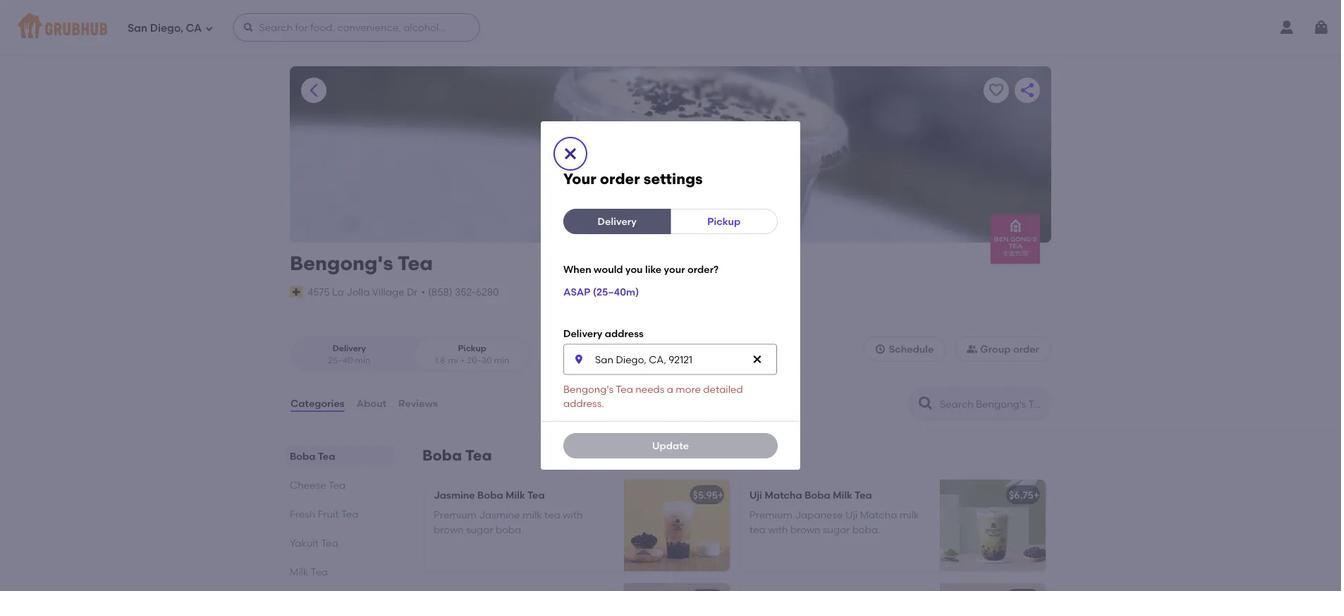 Task type: locate. For each thing, give the bounding box(es) containing it.
+
[[718, 489, 724, 501], [1034, 489, 1040, 501]]

1 horizontal spatial with
[[768, 523, 788, 535]]

sugar down jasmine boba milk tea
[[466, 523, 494, 535]]

0 horizontal spatial tea
[[545, 509, 561, 521]]

1 horizontal spatial min
[[494, 355, 510, 365]]

matcha inside premium japanese uji matcha milk tea with brown sugar boba.
[[861, 509, 898, 521]]

order inside button
[[1014, 343, 1040, 355]]

0 horizontal spatial milk
[[523, 509, 542, 521]]

4575
[[308, 286, 330, 298]]

pickup inside button
[[708, 215, 741, 227]]

tea
[[545, 509, 561, 521], [750, 523, 766, 535]]

uji
[[750, 489, 763, 501], [846, 509, 858, 521]]

1 vertical spatial jasmine
[[479, 509, 520, 521]]

order right your
[[600, 170, 640, 188]]

+ for $6.75
[[1034, 489, 1040, 501]]

pickup
[[708, 215, 741, 227], [458, 343, 487, 353]]

2 premium from the left
[[750, 509, 793, 521]]

0 horizontal spatial sugar
[[466, 523, 494, 535]]

update button
[[564, 433, 778, 458]]

boba tea tab
[[290, 449, 389, 463]]

2 vertical spatial delivery
[[333, 343, 366, 353]]

2 horizontal spatial svg image
[[752, 354, 763, 365]]

milk down yakult on the bottom of page
[[290, 566, 309, 578]]

premium down jasmine boba milk tea
[[434, 509, 477, 521]]

asap
[[564, 286, 591, 298]]

premium japanese uji matcha milk tea with brown sugar boba.
[[750, 509, 920, 535]]

$6.75
[[1010, 489, 1034, 501]]

milk inside tab
[[290, 566, 309, 578]]

0 vertical spatial uji
[[750, 489, 763, 501]]

special boba milk tea image
[[624, 583, 730, 591]]

tea
[[398, 252, 433, 275], [616, 383, 633, 395], [465, 446, 492, 464], [318, 450, 335, 462], [329, 479, 346, 491], [528, 489, 545, 501], [855, 489, 873, 501], [341, 508, 359, 520], [321, 537, 338, 549], [311, 566, 328, 578]]

matcha
[[765, 489, 803, 501], [861, 509, 898, 521]]

0 horizontal spatial boba tea
[[290, 450, 335, 462]]

min
[[355, 355, 371, 365], [494, 355, 510, 365]]

pickup up order?
[[708, 215, 741, 227]]

milk
[[506, 489, 526, 501], [833, 489, 853, 501], [290, 566, 309, 578]]

update
[[652, 440, 689, 452]]

1 boba. from the left
[[496, 523, 524, 535]]

min right 25–40 at left
[[355, 355, 371, 365]]

1 vertical spatial bengong's
[[564, 383, 614, 395]]

0 horizontal spatial •
[[421, 286, 425, 298]]

tea left needs
[[616, 383, 633, 395]]

tea up dr
[[398, 252, 433, 275]]

milk inside the premium jasmine milk tea with brown sugar boba.
[[523, 509, 542, 521]]

option group containing delivery 25–40 min
[[290, 337, 532, 372]]

bengong's up the address.
[[564, 383, 614, 395]]

people icon image
[[967, 344, 978, 355]]

1 horizontal spatial +
[[1034, 489, 1040, 501]]

0 vertical spatial svg image
[[205, 24, 213, 33]]

0 vertical spatial bengong's
[[290, 252, 393, 275]]

1.8
[[435, 355, 445, 365]]

group order
[[981, 343, 1040, 355]]

delivery down the your order settings
[[598, 215, 637, 227]]

matcha up japanese
[[765, 489, 803, 501]]

0 vertical spatial matcha
[[765, 489, 803, 501]]

(858)
[[428, 286, 453, 298]]

boba. down uji matcha boba milk tea
[[853, 523, 881, 535]]

bengong's tea
[[290, 252, 433, 275]]

0 horizontal spatial +
[[718, 489, 724, 501]]

village
[[372, 286, 405, 298]]

1 vertical spatial tea
[[750, 523, 766, 535]]

1 brown from the left
[[434, 523, 464, 535]]

group order button
[[955, 337, 1052, 362]]

delivery for delivery address
[[564, 328, 603, 340]]

boba. inside premium japanese uji matcha milk tea with brown sugar boba.
[[853, 523, 881, 535]]

1 vertical spatial order
[[1014, 343, 1040, 355]]

when
[[564, 263, 592, 275]]

detailed
[[704, 383, 743, 395]]

jolla
[[346, 286, 370, 298]]

0 vertical spatial order
[[600, 170, 640, 188]]

delivery inside the 'delivery 25–40 min'
[[333, 343, 366, 353]]

your order settings
[[564, 170, 703, 188]]

1 horizontal spatial uji
[[846, 509, 858, 521]]

dahongpao boba milk tea image
[[940, 583, 1046, 591]]

1 sugar from the left
[[466, 523, 494, 535]]

boba tea up jasmine boba milk tea
[[423, 446, 492, 464]]

delivery button
[[564, 209, 671, 234]]

san diego, ca
[[128, 22, 202, 35]]

1 vertical spatial pickup
[[458, 343, 487, 353]]

1 vertical spatial svg image
[[562, 145, 579, 162]]

boba.
[[496, 523, 524, 535], [853, 523, 881, 535]]

0 horizontal spatial pickup
[[458, 343, 487, 353]]

(858) 352-6280 button
[[428, 285, 499, 299]]

2 + from the left
[[1034, 489, 1040, 501]]

0 horizontal spatial premium
[[434, 509, 477, 521]]

bengong's
[[290, 252, 393, 275], [564, 383, 614, 395]]

bengong's tea logo image
[[991, 214, 1041, 264]]

tea right fruit
[[341, 508, 359, 520]]

order
[[600, 170, 640, 188], [1014, 343, 1040, 355]]

0 horizontal spatial bengong's
[[290, 252, 393, 275]]

svg image
[[205, 24, 213, 33], [562, 145, 579, 162], [752, 354, 763, 365]]

0 vertical spatial jasmine
[[434, 489, 475, 501]]

2 min from the left
[[494, 355, 510, 365]]

1 horizontal spatial order
[[1014, 343, 1040, 355]]

boba tea up cheese
[[290, 450, 335, 462]]

cheese
[[290, 479, 326, 491]]

tea up the premium jasmine milk tea with brown sugar boba. at the bottom of the page
[[528, 489, 545, 501]]

• right dr
[[421, 286, 425, 298]]

save this restaurant image
[[988, 82, 1005, 99]]

fresh
[[290, 508, 316, 520]]

•
[[421, 286, 425, 298], [461, 355, 465, 365]]

tea inside premium japanese uji matcha milk tea with brown sugar boba.
[[750, 523, 766, 535]]

delivery
[[598, 215, 637, 227], [564, 328, 603, 340], [333, 343, 366, 353]]

bengong's inside bengong's tea needs a more detailed address.
[[564, 383, 614, 395]]

1 horizontal spatial milk
[[506, 489, 526, 501]]

1 horizontal spatial •
[[461, 355, 465, 365]]

bengong's for bengong's tea needs a more detailed address.
[[564, 383, 614, 395]]

1 horizontal spatial pickup
[[708, 215, 741, 227]]

(25–40m)
[[593, 286, 640, 298]]

bengong's up la
[[290, 252, 393, 275]]

asap (25–40m)
[[564, 286, 640, 298]]

jasmine
[[434, 489, 475, 501], [479, 509, 520, 521]]

cheese tea tab
[[290, 477, 389, 492]]

uji inside premium japanese uji matcha milk tea with brown sugar boba.
[[846, 509, 858, 521]]

cheese tea
[[290, 479, 346, 491]]

brown down jasmine boba milk tea
[[434, 523, 464, 535]]

uji right the $5.95 +
[[750, 489, 763, 501]]

pickup up 20–30
[[458, 343, 487, 353]]

0 horizontal spatial milk
[[290, 566, 309, 578]]

tea up jasmine boba milk tea
[[465, 446, 492, 464]]

1 horizontal spatial milk
[[900, 509, 920, 521]]

0 horizontal spatial brown
[[434, 523, 464, 535]]

1 horizontal spatial premium
[[750, 509, 793, 521]]

boba. down jasmine boba milk tea
[[496, 523, 524, 535]]

1 min from the left
[[355, 355, 371, 365]]

matcha right japanese
[[861, 509, 898, 521]]

svg image
[[1314, 19, 1331, 36], [243, 22, 254, 33], [875, 344, 887, 355], [574, 354, 585, 365]]

0 horizontal spatial order
[[600, 170, 640, 188]]

address.
[[564, 397, 604, 409]]

premium inside premium japanese uji matcha milk tea with brown sugar boba.
[[750, 509, 793, 521]]

0 horizontal spatial jasmine
[[434, 489, 475, 501]]

order right the group
[[1014, 343, 1040, 355]]

premium
[[434, 509, 477, 521], [750, 509, 793, 521]]

2 milk from the left
[[900, 509, 920, 521]]

1 horizontal spatial jasmine
[[479, 509, 520, 521]]

4575 la jolla village dr
[[308, 286, 418, 298]]

1 + from the left
[[718, 489, 724, 501]]

1 vertical spatial delivery
[[564, 328, 603, 340]]

+ for $5.95
[[718, 489, 724, 501]]

settings
[[644, 170, 703, 188]]

1 horizontal spatial bengong's
[[564, 383, 614, 395]]

brown
[[434, 523, 464, 535], [791, 523, 821, 535]]

Search Address search field
[[564, 344, 777, 375]]

sugar down japanese
[[823, 523, 850, 535]]

uji right japanese
[[846, 509, 858, 521]]

fruit
[[318, 508, 339, 520]]

tea down uji matcha boba milk tea
[[750, 523, 766, 535]]

boba tea
[[423, 446, 492, 464], [290, 450, 335, 462]]

0 horizontal spatial svg image
[[205, 24, 213, 33]]

jasmine boba milk tea image
[[624, 480, 730, 571]]

yakult tea
[[290, 537, 338, 549]]

order?
[[688, 263, 719, 275]]

0 horizontal spatial boba.
[[496, 523, 524, 535]]

milk
[[523, 509, 542, 521], [900, 509, 920, 521]]

option group
[[290, 337, 532, 372]]

delivery inside button
[[598, 215, 637, 227]]

premium inside the premium jasmine milk tea with brown sugar boba.
[[434, 509, 477, 521]]

jasmine down jasmine boba milk tea
[[479, 509, 520, 521]]

1 vertical spatial with
[[768, 523, 788, 535]]

milk tea tab
[[290, 564, 389, 579]]

delivery left address
[[564, 328, 603, 340]]

• right mi
[[461, 355, 465, 365]]

1 horizontal spatial boba.
[[853, 523, 881, 535]]

1 vertical spatial matcha
[[861, 509, 898, 521]]

1 vertical spatial •
[[461, 355, 465, 365]]

la
[[332, 286, 344, 298]]

0 vertical spatial with
[[563, 509, 583, 521]]

0 horizontal spatial matcha
[[765, 489, 803, 501]]

pickup button
[[671, 209, 778, 234]]

brown down japanese
[[791, 523, 821, 535]]

tea down jasmine boba milk tea
[[545, 509, 561, 521]]

1 horizontal spatial brown
[[791, 523, 821, 535]]

with
[[563, 509, 583, 521], [768, 523, 788, 535]]

1 premium from the left
[[434, 509, 477, 521]]

search icon image
[[918, 395, 935, 412]]

2 boba. from the left
[[853, 523, 881, 535]]

1 milk from the left
[[523, 509, 542, 521]]

sugar
[[466, 523, 494, 535], [823, 523, 850, 535]]

2 vertical spatial svg image
[[752, 354, 763, 365]]

min right 20–30
[[494, 355, 510, 365]]

japanese
[[795, 509, 844, 521]]

1 horizontal spatial matcha
[[861, 509, 898, 521]]

1 horizontal spatial tea
[[750, 523, 766, 535]]

1 vertical spatial uji
[[846, 509, 858, 521]]

0 horizontal spatial min
[[355, 355, 371, 365]]

diego,
[[150, 22, 183, 35]]

pickup inside pickup 1.8 mi • 20–30 min
[[458, 343, 487, 353]]

svg image inside main navigation 'navigation'
[[205, 24, 213, 33]]

2 sugar from the left
[[823, 523, 850, 535]]

a
[[667, 383, 674, 395]]

boba up cheese
[[290, 450, 316, 462]]

fresh fruit tea
[[290, 508, 359, 520]]

0 horizontal spatial with
[[563, 509, 583, 521]]

premium down uji matcha boba milk tea
[[750, 509, 793, 521]]

jasmine up the premium jasmine milk tea with brown sugar boba. at the bottom of the page
[[434, 489, 475, 501]]

yakult tea tab
[[290, 535, 389, 550]]

san
[[128, 22, 148, 35]]

milk up premium japanese uji matcha milk tea with brown sugar boba.
[[833, 489, 853, 501]]

1 horizontal spatial sugar
[[823, 523, 850, 535]]

milk up the premium jasmine milk tea with brown sugar boba. at the bottom of the page
[[506, 489, 526, 501]]

boba
[[423, 446, 462, 464], [290, 450, 316, 462], [478, 489, 504, 501], [805, 489, 831, 501]]

0 vertical spatial pickup
[[708, 215, 741, 227]]

0 vertical spatial tea
[[545, 509, 561, 521]]

delivery up 25–40 at left
[[333, 343, 366, 353]]

with inside premium japanese uji matcha milk tea with brown sugar boba.
[[768, 523, 788, 535]]

0 vertical spatial delivery
[[598, 215, 637, 227]]

2 brown from the left
[[791, 523, 821, 535]]



Task type: describe. For each thing, give the bounding box(es) containing it.
mi
[[448, 355, 458, 365]]

delivery for delivery 25–40 min
[[333, 343, 366, 353]]

delivery address
[[564, 328, 644, 340]]

dr
[[407, 286, 418, 298]]

milk tea
[[290, 566, 328, 578]]

with inside the premium jasmine milk tea with brown sugar boba.
[[563, 509, 583, 521]]

address
[[605, 328, 644, 340]]

$6.75 +
[[1010, 489, 1040, 501]]

bengong's for bengong's tea
[[290, 252, 393, 275]]

main navigation navigation
[[0, 0, 1342, 55]]

boba. inside the premium jasmine milk tea with brown sugar boba.
[[496, 523, 524, 535]]

about button
[[356, 378, 387, 429]]

boba up the premium jasmine milk tea with brown sugar boba. at the bottom of the page
[[478, 489, 504, 501]]

group
[[981, 343, 1011, 355]]

svg image inside schedule button
[[875, 344, 887, 355]]

$5.95 +
[[693, 489, 724, 501]]

uji matcha boba milk tea
[[750, 489, 873, 501]]

ca
[[186, 22, 202, 35]]

reviews
[[399, 397, 438, 409]]

sugar inside premium japanese uji matcha milk tea with brown sugar boba.
[[823, 523, 850, 535]]

yakult
[[290, 537, 319, 549]]

needs
[[636, 383, 665, 395]]

brown inside premium japanese uji matcha milk tea with brown sugar boba.
[[791, 523, 821, 535]]

asap (25–40m) button
[[564, 279, 640, 305]]

tea up premium japanese uji matcha milk tea with brown sugar boba.
[[855, 489, 873, 501]]

milk inside premium japanese uji matcha milk tea with brown sugar boba.
[[900, 509, 920, 521]]

premium for brown
[[434, 509, 477, 521]]

boba inside boba tea tab
[[290, 450, 316, 462]]

tea inside bengong's tea needs a more detailed address.
[[616, 383, 633, 395]]

delivery for delivery
[[598, 215, 637, 227]]

25–40
[[328, 355, 353, 365]]

like
[[645, 263, 662, 275]]

order for group
[[1014, 343, 1040, 355]]

share icon image
[[1019, 82, 1036, 99]]

sugar inside the premium jasmine milk tea with brown sugar boba.
[[466, 523, 494, 535]]

• (858) 352-6280
[[421, 286, 499, 298]]

delivery 25–40 min
[[328, 343, 371, 365]]

order for your
[[600, 170, 640, 188]]

uji matcha boba milk tea image
[[940, 480, 1046, 571]]

categories
[[291, 397, 345, 409]]

1 horizontal spatial svg image
[[562, 145, 579, 162]]

would
[[594, 263, 623, 275]]

tea down boba tea tab
[[329, 479, 346, 491]]

boba up japanese
[[805, 489, 831, 501]]

0 vertical spatial •
[[421, 286, 425, 298]]

Search Bengong's Tea search field
[[939, 397, 1047, 410]]

jasmine inside the premium jasmine milk tea with brown sugar boba.
[[479, 509, 520, 521]]

tea inside the premium jasmine milk tea with brown sugar boba.
[[545, 509, 561, 521]]

brown inside the premium jasmine milk tea with brown sugar boba.
[[434, 523, 464, 535]]

your
[[564, 170, 597, 188]]

boba down reviews button
[[423, 446, 462, 464]]

schedule
[[889, 343, 934, 355]]

pickup 1.8 mi • 20–30 min
[[435, 343, 510, 365]]

premium for tea
[[750, 509, 793, 521]]

• inside pickup 1.8 mi • 20–30 min
[[461, 355, 465, 365]]

you
[[626, 263, 643, 275]]

352-
[[455, 286, 476, 298]]

4575 la jolla village dr button
[[307, 284, 419, 300]]

6280
[[476, 286, 499, 298]]

your
[[664, 263, 685, 275]]

0 horizontal spatial uji
[[750, 489, 763, 501]]

jasmine boba milk tea
[[434, 489, 545, 501]]

20–30
[[467, 355, 492, 365]]

more
[[676, 383, 701, 395]]

when would you like your order?
[[564, 263, 719, 275]]

about
[[357, 397, 387, 409]]

bengong's tea needs a more detailed address.
[[564, 383, 743, 409]]

1 horizontal spatial boba tea
[[423, 446, 492, 464]]

save this restaurant button
[[984, 78, 1010, 103]]

categories button
[[290, 378, 345, 429]]

pickup for pickup
[[708, 215, 741, 227]]

boba tea inside tab
[[290, 450, 335, 462]]

schedule button
[[863, 337, 946, 362]]

tea inside tab
[[341, 508, 359, 520]]

2 horizontal spatial milk
[[833, 489, 853, 501]]

min inside pickup 1.8 mi • 20–30 min
[[494, 355, 510, 365]]

min inside the 'delivery 25–40 min'
[[355, 355, 371, 365]]

subscription pass image
[[290, 286, 304, 298]]

fresh fruit tea tab
[[290, 506, 389, 521]]

tea right yakult on the bottom of page
[[321, 537, 338, 549]]

$5.95
[[693, 489, 718, 501]]

caret left icon image
[[305, 82, 322, 99]]

tea up cheese tea
[[318, 450, 335, 462]]

reviews button
[[398, 378, 439, 429]]

tea down yakult tea
[[311, 566, 328, 578]]

premium jasmine milk tea with brown sugar boba.
[[434, 509, 583, 535]]

pickup for pickup 1.8 mi • 20–30 min
[[458, 343, 487, 353]]



Task type: vqa. For each thing, say whether or not it's contained in the screenshot.
$1.85
no



